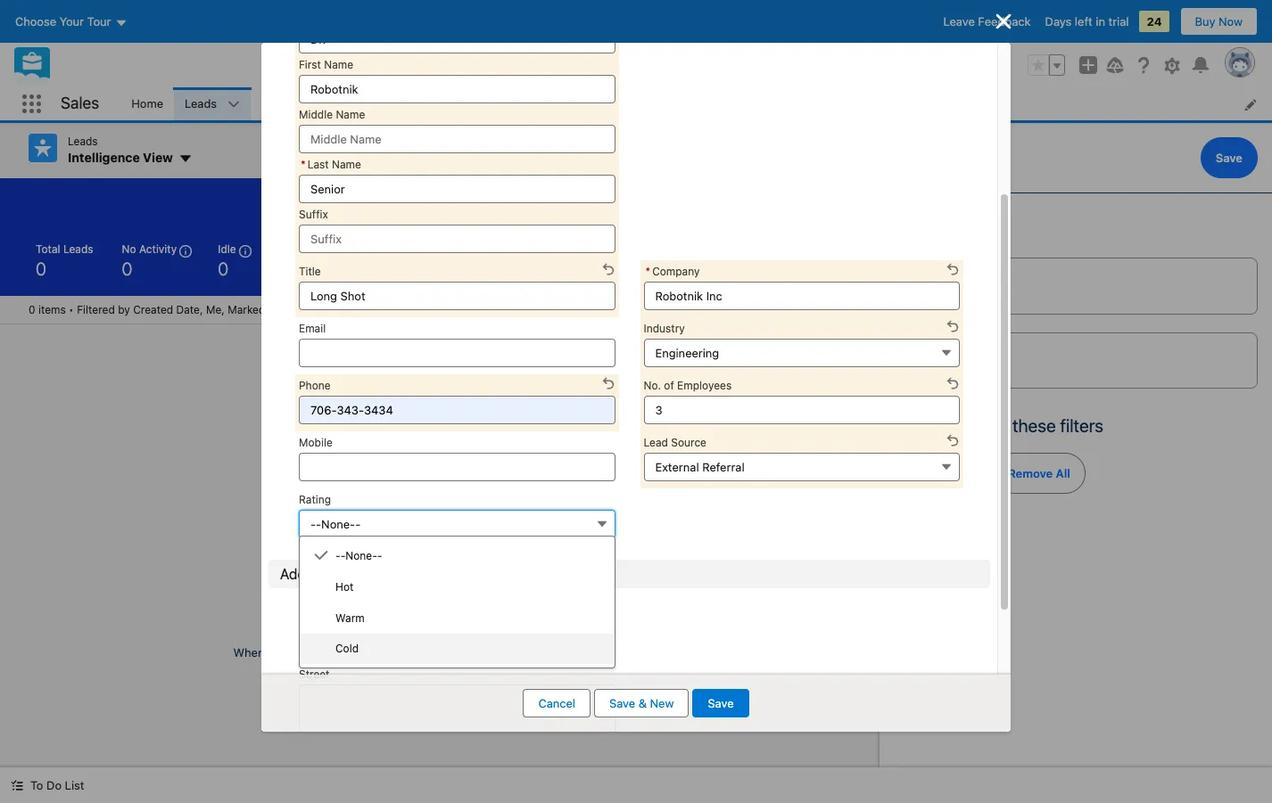 Task type: vqa. For each thing, say whether or not it's contained in the screenshot.
City
yes



Task type: describe. For each thing, give the bounding box(es) containing it.
contacts
[[357, 96, 405, 110]]

matching
[[894, 416, 967, 436]]

middle
[[299, 107, 333, 121]]

lead source
[[644, 436, 706, 449]]

week inside button
[[597, 196, 621, 207]]

--none-- inside option
[[335, 549, 382, 563]]

items
[[38, 303, 66, 316]]

no for activity
[[122, 242, 136, 256]]

leads inside no important leads to show when you mark important leads that you want to track, you'll find them here.
[[436, 616, 483, 637]]

--none-- inside button
[[310, 517, 361, 531]]

phone
[[299, 379, 331, 392]]

buy now button
[[1180, 7, 1258, 36]]

Industry button
[[644, 339, 960, 367]]

address information
[[280, 566, 411, 582]]

Rating button
[[299, 510, 615, 538]]

equals inside owner equals me
[[913, 361, 948, 375]]

feedback
[[978, 14, 1031, 29]]

calendar link
[[558, 87, 628, 120]]

filtered
[[77, 303, 115, 316]]

list
[[65, 779, 84, 793]]

0 items • filtered by created date, me, marked as important, overdue - city status
[[29, 303, 412, 316]]

address for address
[[299, 600, 343, 613]]

middle name
[[299, 107, 365, 121]]

accounts link
[[251, 87, 323, 120]]

home link
[[121, 87, 174, 120]]

cold
[[335, 643, 359, 656]]

date,
[[176, 303, 203, 316]]

no. of employees
[[644, 379, 732, 392]]

intelligence view
[[68, 150, 173, 165]]

calendar
[[569, 96, 617, 110]]

Last Name text field
[[299, 174, 615, 203]]

First Name text field
[[299, 74, 615, 103]]

remove all button
[[993, 453, 1085, 494]]

Mobile text field
[[299, 453, 615, 481]]

Title text field
[[299, 281, 615, 310]]

hot
[[335, 580, 354, 594]]

all
[[971, 416, 988, 436]]

2 vertical spatial name
[[332, 157, 361, 171]]

engineering
[[655, 346, 719, 360]]

equals inside created date equals this week
[[913, 286, 948, 301]]

upcoming inside button
[[294, 242, 346, 256]]

mobile
[[299, 436, 333, 449]]

leads inside total leads 0
[[63, 242, 93, 256]]

leave
[[943, 14, 975, 29]]

name for first name
[[324, 58, 353, 71]]

search... button
[[430, 51, 787, 79]]

show
[[507, 616, 551, 637]]

0 left items on the top left of page
[[29, 303, 35, 316]]

suffix
[[299, 207, 328, 221]]

information
[[337, 566, 411, 582]]

to do list button
[[0, 768, 95, 804]]

cancel button
[[523, 690, 591, 718]]

leads link
[[174, 87, 228, 120]]

week inside created date equals this week
[[980, 286, 1010, 301]]

0 down the no activity
[[122, 258, 132, 279]]

dr.
[[310, 32, 326, 46]]

to do list
[[30, 779, 84, 793]]

save & new button
[[594, 690, 689, 718]]

important
[[356, 616, 432, 637]]

remove all
[[1008, 467, 1070, 481]]

want
[[455, 646, 481, 660]]

no important leads to show when you mark important leads that you want to track, you'll find them here.
[[233, 616, 646, 660]]

* company
[[645, 264, 700, 278]]

important
[[320, 646, 373, 660]]

leads up intelligence
[[68, 135, 98, 148]]

Email text field
[[299, 339, 615, 367]]

new
[[650, 697, 674, 711]]

to
[[30, 779, 43, 793]]

leads
[[376, 646, 405, 660]]

total
[[36, 242, 60, 256]]

opportunities list item
[[439, 87, 558, 120]]

today
[[481, 242, 512, 256]]

•
[[69, 303, 74, 316]]

company
[[652, 264, 700, 278]]

0 vertical spatial group
[[1028, 54, 1065, 76]]

lead
[[644, 436, 668, 449]]

this week button
[[560, 189, 653, 214]]

me
[[954, 361, 971, 375]]

1 horizontal spatial save
[[708, 697, 734, 711]]

0 inside total leads 0
[[36, 258, 46, 279]]

opportunities link
[[439, 87, 535, 120]]

city
[[392, 303, 412, 316]]

buy now
[[1195, 14, 1243, 29]]

1 horizontal spatial save button
[[1200, 137, 1258, 178]]

0 horizontal spatial of
[[664, 379, 674, 392]]

employees
[[677, 379, 732, 392]]

days
[[1045, 14, 1072, 29]]

idle
[[218, 242, 236, 256]]

1 you from the left
[[268, 646, 287, 660]]

marked
[[228, 303, 265, 316]]

0 vertical spatial to
[[487, 616, 503, 637]]

* for * last name
[[301, 157, 306, 171]]

cancel
[[538, 697, 575, 711]]

days left in trial
[[1045, 14, 1129, 29]]

email
[[299, 322, 326, 335]]

No. of Employees text field
[[644, 396, 960, 424]]

* last name
[[301, 157, 361, 171]]

overdue 0
[[387, 242, 430, 279]]

created for created
[[519, 195, 553, 206]]

view
[[143, 150, 173, 165]]

this inside created date equals this week
[[954, 286, 977, 301]]

buy
[[1195, 14, 1215, 29]]

do
[[46, 779, 62, 793]]

industry
[[644, 322, 685, 335]]

matching all of these filters
[[894, 416, 1104, 436]]



Task type: locate. For each thing, give the bounding box(es) containing it.
total leads 0
[[36, 242, 93, 279]]

left
[[1075, 14, 1092, 29]]

0 vertical spatial save button
[[1200, 137, 1258, 178]]

that
[[408, 646, 429, 660]]

0 vertical spatial of
[[664, 379, 674, 392]]

text default image
[[11, 780, 23, 792]]

remove
[[1008, 467, 1053, 481]]

0 vertical spatial this
[[575, 196, 594, 207]]

upcoming
[[294, 242, 346, 256], [540, 242, 592, 256]]

2 you from the left
[[433, 646, 452, 660]]

of right no.
[[664, 379, 674, 392]]

list box containing --none--
[[299, 536, 615, 669]]

1 vertical spatial overdue
[[338, 303, 381, 316]]

0 vertical spatial week
[[597, 196, 621, 207]]

this inside button
[[575, 196, 594, 207]]

0 items • filtered by created date, me, marked as important, overdue - city
[[29, 303, 412, 316]]

0 inside due today 0
[[458, 258, 469, 279]]

street
[[299, 668, 330, 682]]

1 horizontal spatial overdue
[[387, 242, 430, 256]]

--none-- up address information
[[335, 549, 382, 563]]

1 horizontal spatial created
[[519, 195, 553, 206]]

activity
[[139, 242, 177, 256]]

0
[[36, 258, 46, 279], [122, 258, 132, 279], [218, 258, 228, 279], [387, 258, 398, 279], [458, 258, 469, 279], [540, 258, 551, 279], [29, 303, 35, 316]]

no activity
[[122, 242, 177, 256]]

0 horizontal spatial save
[[609, 697, 635, 711]]

0 horizontal spatial this
[[575, 196, 594, 207]]

sales
[[61, 94, 99, 113]]

1 horizontal spatial of
[[992, 416, 1008, 436]]

0 vertical spatial created
[[519, 195, 553, 206]]

by
[[118, 303, 130, 316]]

overdue
[[387, 242, 430, 256], [338, 303, 381, 316]]

0 up city
[[387, 258, 398, 279]]

key performance indicators group
[[0, 235, 880, 296]]

them
[[588, 646, 616, 660]]

1 horizontal spatial no
[[277, 242, 291, 256]]

1 horizontal spatial you
[[433, 646, 452, 660]]

no left activity
[[122, 242, 136, 256]]

due
[[458, 242, 478, 256]]

--none-- down rating
[[310, 517, 361, 531]]

to right want
[[484, 646, 495, 660]]

0 down 'idle'
[[218, 258, 228, 279]]

0 vertical spatial address
[[280, 566, 333, 582]]

text default image
[[314, 549, 328, 563]]

1 vertical spatial week
[[980, 286, 1010, 301]]

0 down due
[[458, 258, 469, 279]]

name right middle
[[336, 107, 365, 121]]

-
[[384, 303, 389, 316], [310, 517, 316, 531], [316, 517, 321, 531], [355, 517, 361, 531], [335, 549, 340, 563], [340, 549, 346, 563], [377, 549, 382, 563]]

no
[[122, 242, 136, 256], [277, 242, 291, 256], [329, 616, 351, 637]]

1 horizontal spatial this
[[954, 286, 977, 301]]

owner
[[913, 345, 946, 358]]

2 horizontal spatial created
[[913, 270, 953, 284]]

1 vertical spatial *
[[645, 264, 650, 278]]

2 horizontal spatial no
[[329, 616, 351, 637]]

leads inside list item
[[185, 96, 217, 110]]

equals up owner
[[913, 286, 948, 301]]

&
[[638, 697, 647, 711]]

no upcoming button
[[266, 235, 369, 285]]

week
[[597, 196, 621, 207], [980, 286, 1010, 301]]

0 down total
[[36, 258, 46, 279]]

list containing home
[[121, 87, 1272, 120]]

no.
[[644, 379, 661, 392]]

all
[[1056, 467, 1070, 481]]

0 horizontal spatial overdue
[[338, 303, 381, 316]]

leads list item
[[174, 87, 251, 120]]

accounts list item
[[251, 87, 346, 120]]

leads up want
[[436, 616, 483, 637]]

2 horizontal spatial save
[[1216, 151, 1243, 165]]

external referral
[[655, 460, 745, 474]]

name for middle name
[[336, 107, 365, 121]]

first
[[299, 58, 321, 71]]

this week
[[575, 196, 621, 207]]

important,
[[283, 303, 335, 316]]

none- up the information
[[345, 549, 377, 563]]

filter
[[934, 467, 963, 481]]

add filter
[[909, 467, 963, 481]]

add
[[909, 467, 931, 481]]

here.
[[619, 646, 646, 660]]

2 upcoming from the left
[[540, 242, 592, 256]]

Middle Name text field
[[299, 124, 615, 153]]

1 vertical spatial save button
[[693, 690, 749, 718]]

1 vertical spatial name
[[336, 107, 365, 121]]

1 horizontal spatial group
[[1028, 54, 1065, 76]]

referral
[[702, 460, 745, 474]]

0 horizontal spatial upcoming
[[294, 242, 346, 256]]

1 vertical spatial --none--
[[335, 549, 382, 563]]

1 vertical spatial address
[[299, 600, 343, 613]]

0 horizontal spatial no
[[122, 242, 136, 256]]

0 vertical spatial --none--
[[310, 517, 361, 531]]

no up the cold at left bottom
[[329, 616, 351, 637]]

0 vertical spatial overdue
[[387, 242, 430, 256]]

name
[[324, 58, 353, 71], [336, 107, 365, 121], [332, 157, 361, 171]]

no right 'idle'
[[277, 242, 291, 256]]

created right by
[[133, 303, 173, 316]]

address down text default image
[[280, 566, 333, 582]]

Suffix text field
[[299, 224, 615, 253]]

1 horizontal spatial week
[[980, 286, 1010, 301]]

overdue left due
[[387, 242, 430, 256]]

1 vertical spatial equals
[[913, 361, 948, 375]]

address for address information
[[280, 566, 333, 582]]

contacts list item
[[346, 87, 439, 120]]

save button
[[1200, 137, 1258, 178], [693, 690, 749, 718]]

accounts
[[261, 96, 312, 110]]

1 horizontal spatial upcoming
[[540, 242, 592, 256]]

* left last in the left of the page
[[301, 157, 306, 171]]

last
[[307, 157, 329, 171]]

when
[[233, 646, 264, 660]]

0 vertical spatial *
[[301, 157, 306, 171]]

leave feedback
[[943, 14, 1031, 29]]

trial
[[1108, 14, 1129, 29]]

0 horizontal spatial week
[[597, 196, 621, 207]]

2 vertical spatial created
[[133, 303, 173, 316]]

created inside created date equals this week
[[913, 270, 953, 284]]

0 horizontal spatial created
[[133, 303, 173, 316]]

none- down rating
[[321, 517, 355, 531]]

--none-- option
[[300, 541, 614, 572]]

*
[[301, 157, 306, 171], [645, 264, 650, 278]]

to up 'track,'
[[487, 616, 503, 637]]

list
[[121, 87, 1272, 120]]

intelligence
[[68, 150, 140, 165]]

these
[[1012, 416, 1056, 436]]

leads
[[185, 96, 217, 110], [68, 135, 98, 148], [63, 242, 93, 256], [436, 616, 483, 637]]

Salutation, Dr. button
[[299, 25, 615, 53]]

save
[[1216, 151, 1243, 165], [609, 697, 635, 711], [708, 697, 734, 711]]

1 vertical spatial to
[[484, 646, 495, 660]]

owner equals me
[[913, 345, 971, 375]]

warm
[[335, 612, 365, 625]]

you
[[268, 646, 287, 660], [433, 646, 452, 660]]

no inside no important leads to show when you mark important leads that you want to track, you'll find them here.
[[329, 616, 351, 637]]

upcoming up 'title' at the top left of page
[[294, 242, 346, 256]]

24
[[1147, 14, 1162, 29]]

leads right home
[[185, 96, 217, 110]]

search...
[[465, 58, 512, 72]]

name right last in the left of the page
[[332, 157, 361, 171]]

Street text field
[[299, 685, 615, 736]]

created date equals this week
[[913, 270, 1010, 301]]

no for upcoming
[[277, 242, 291, 256]]

0 vertical spatial equals
[[913, 286, 948, 301]]

now
[[1219, 14, 1243, 29]]

address down hot
[[299, 600, 343, 613]]

opportunities
[[450, 96, 524, 110]]

0 horizontal spatial group
[[765, 189, 851, 214]]

* for * company
[[645, 264, 650, 278]]

find
[[564, 646, 585, 660]]

of right all
[[992, 416, 1008, 436]]

group
[[1028, 54, 1065, 76], [765, 189, 851, 214]]

0 horizontal spatial *
[[301, 157, 306, 171]]

list box
[[299, 536, 615, 669]]

due today 0
[[458, 242, 512, 279]]

upcoming down "this week"
[[540, 242, 592, 256]]

no for important
[[329, 616, 351, 637]]

none- inside option
[[345, 549, 377, 563]]

2 equals from the top
[[913, 361, 948, 375]]

save inside button
[[609, 697, 635, 711]]

none- inside button
[[321, 517, 355, 531]]

0 horizontal spatial save button
[[693, 690, 749, 718]]

overdue left city
[[338, 303, 381, 316]]

no upcoming
[[277, 242, 346, 256]]

no inside button
[[277, 242, 291, 256]]

0 vertical spatial none-
[[321, 517, 355, 531]]

filters
[[1060, 416, 1104, 436]]

mark
[[290, 646, 317, 660]]

0 vertical spatial name
[[324, 58, 353, 71]]

1 upcoming from the left
[[294, 242, 346, 256]]

save & new
[[609, 697, 674, 711]]

overdue inside key performance indicators group
[[387, 242, 430, 256]]

Phone text field
[[299, 396, 615, 424]]

in
[[1096, 14, 1105, 29]]

track,
[[498, 646, 529, 660]]

first name
[[299, 58, 353, 71]]

1 vertical spatial this
[[954, 286, 977, 301]]

1 vertical spatial created
[[913, 270, 953, 284]]

1 equals from the top
[[913, 286, 948, 301]]

title
[[299, 264, 321, 278]]

me,
[[206, 303, 225, 316]]

contacts link
[[346, 87, 416, 120]]

leads right total
[[63, 242, 93, 256]]

1 vertical spatial of
[[992, 416, 1008, 436]]

created for created date equals this week
[[913, 270, 953, 284]]

1 horizontal spatial *
[[645, 264, 650, 278]]

you left mark
[[268, 646, 287, 660]]

you right that
[[433, 646, 452, 660]]

created left "this week"
[[519, 195, 553, 206]]

None text field
[[644, 281, 960, 310]]

1 vertical spatial group
[[765, 189, 851, 214]]

1 vertical spatial none-
[[345, 549, 377, 563]]

* left company
[[645, 264, 650, 278]]

external
[[655, 460, 699, 474]]

equals down owner
[[913, 361, 948, 375]]

created left the date
[[913, 270, 953, 284]]

inverse image
[[993, 11, 1014, 32]]

name right the first
[[324, 58, 353, 71]]

0 right due today 0
[[540, 258, 551, 279]]

0 horizontal spatial you
[[268, 646, 287, 660]]

Lead Source button
[[644, 453, 960, 481]]

you'll
[[532, 646, 561, 660]]

0 inside 'overdue 0'
[[387, 258, 398, 279]]

home
[[131, 96, 163, 110]]

this
[[575, 196, 594, 207], [954, 286, 977, 301]]



